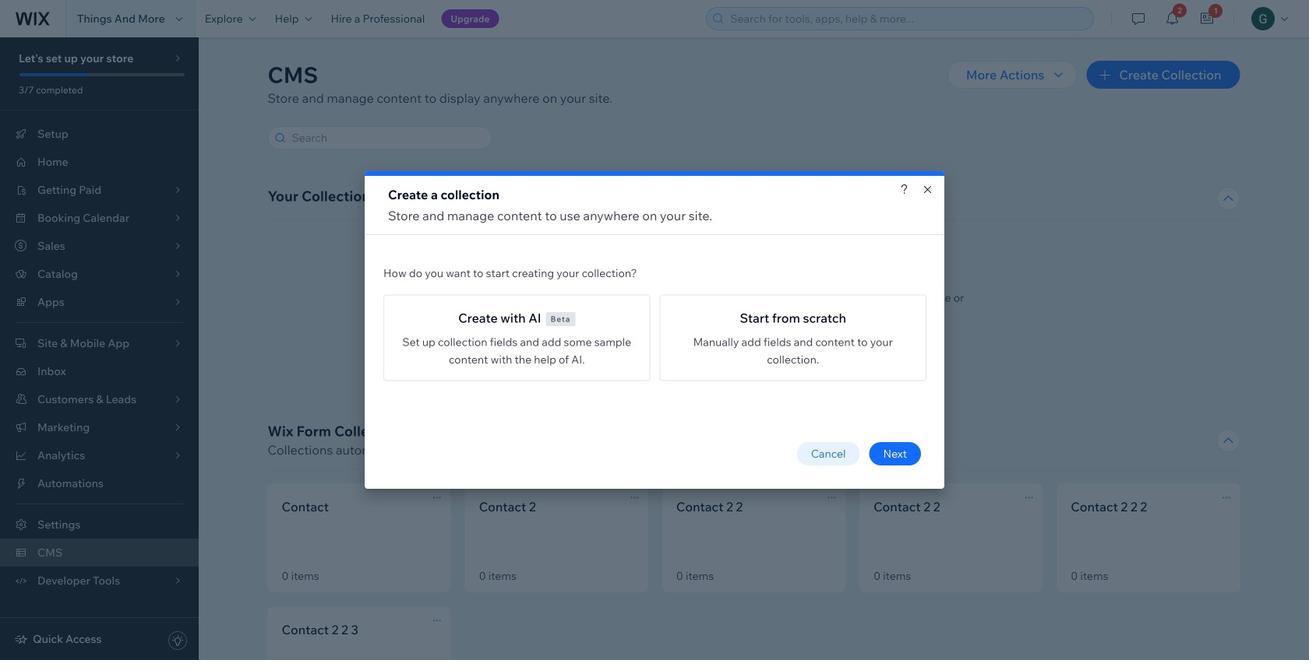 Task type: describe. For each thing, give the bounding box(es) containing it.
sidebar element
[[0, 37, 199, 661]]



Task type: locate. For each thing, give the bounding box(es) containing it.
Search field
[[287, 127, 487, 149]]

Search for tools, apps, help & more... field
[[726, 8, 1089, 30]]



Task type: vqa. For each thing, say whether or not it's contained in the screenshot.
sidebar element
yes



